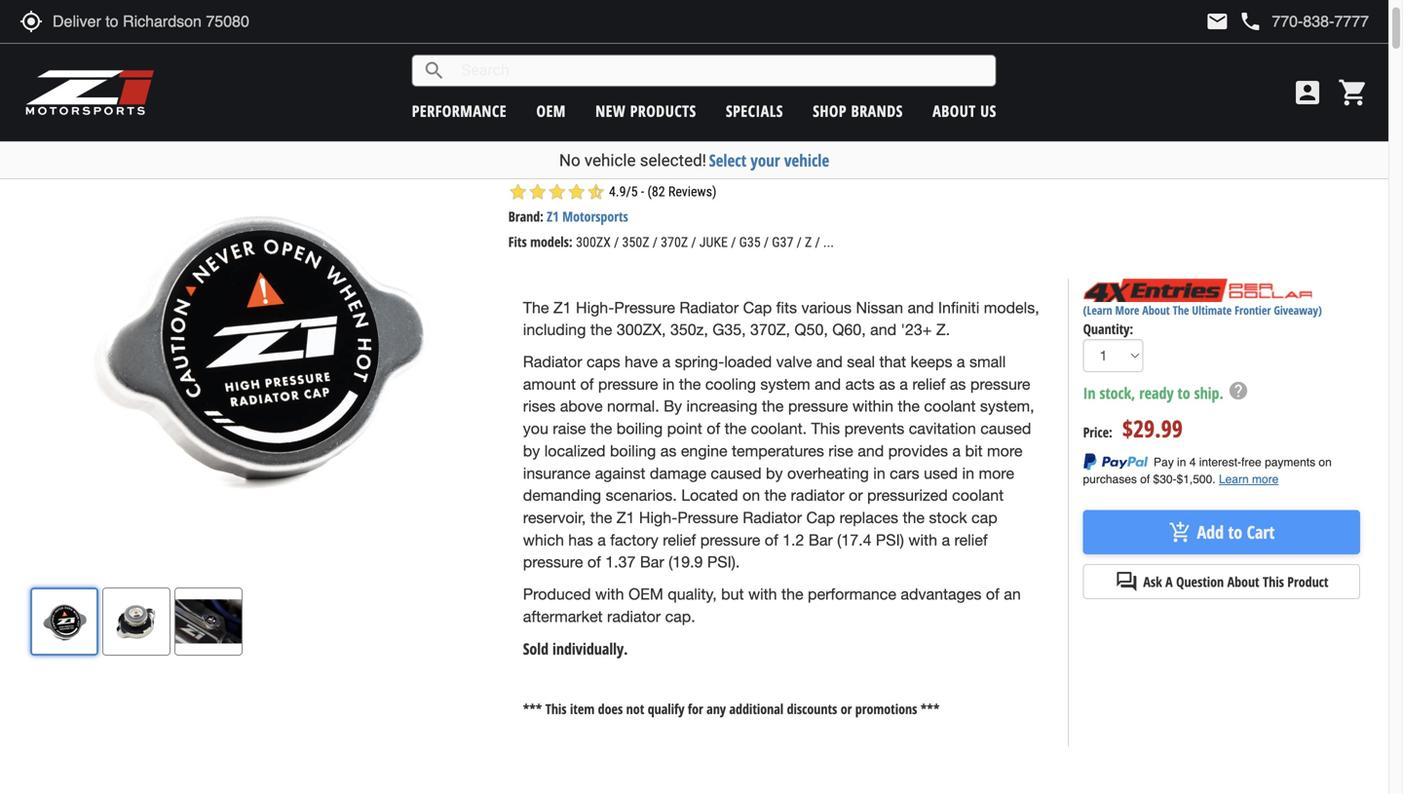 Task type: vqa. For each thing, say whether or not it's contained in the screenshot.
"Decals" within Z1 Motorsports 10 Inch Decals - Pair star star star star star_half (6) $2
no



Task type: locate. For each thing, give the bounding box(es) containing it.
in left cars
[[874, 464, 886, 482]]

the down spring- at the top of page
[[679, 375, 701, 393]]

this left item
[[546, 700, 567, 718]]

/ right 350z
[[653, 235, 658, 251]]

the left ultimate
[[1173, 302, 1190, 318]]

and down prevents
[[858, 442, 884, 460]]

select
[[709, 149, 747, 172]]

within
[[853, 397, 894, 415]]

2 horizontal spatial with
[[909, 531, 938, 549]]

ultimate
[[1192, 302, 1232, 318]]

relief down cap
[[955, 531, 988, 549]]

0 horizontal spatial about
[[933, 100, 976, 121]]

0 vertical spatial oem
[[537, 100, 566, 121]]

1 vertical spatial radiator
[[607, 608, 661, 626]]

cap down brands
[[899, 143, 935, 178]]

1 vertical spatial this
[[1263, 573, 1285, 591]]

0 horizontal spatial performance
[[412, 100, 507, 121]]

new
[[596, 100, 626, 121]]

1 vertical spatial performance
[[808, 585, 897, 603]]

the up has
[[591, 509, 612, 527]]

radiator inside located on the radiator or pressurized coolant reservoir, the z1 high-pressure radiator cap replaces the stock cap which has a factory relief pressure of 1.2 bar (17.4 psi) with a relief pressure of 1.37 bar (19.9 psi).
[[791, 487, 845, 505]]

1 vertical spatial more
[[979, 464, 1015, 482]]

0 vertical spatial caused
[[981, 420, 1032, 438]]

4 star from the left
[[567, 182, 587, 202]]

this up rise
[[812, 420, 840, 438]]

pressure for high
[[717, 143, 802, 178]]

as
[[879, 375, 896, 393], [950, 375, 966, 393], [661, 442, 677, 460]]

z1 up including
[[554, 299, 572, 317]]

boiling up against
[[610, 442, 656, 460]]

with down 1.37
[[595, 585, 624, 603]]

fits
[[777, 299, 797, 317]]

bar
[[809, 531, 833, 549], [640, 553, 664, 571]]

/ right 370z
[[691, 235, 697, 251]]

relief up (19.9
[[663, 531, 696, 549]]

cap
[[972, 509, 998, 527]]

1 horizontal spatial in
[[874, 464, 886, 482]]

z1 left products
[[135, 111, 147, 129]]

stock,
[[1100, 382, 1136, 403]]

vehicle
[[784, 149, 830, 172], [585, 151, 636, 170]]

pressure up system,
[[971, 375, 1031, 393]]

boiling
[[617, 420, 663, 438], [610, 442, 656, 460]]

about
[[933, 100, 976, 121], [1143, 302, 1170, 318], [1228, 573, 1260, 591]]

ask
[[1144, 573, 1163, 591]]

an
[[1004, 585, 1021, 603]]

loaded
[[725, 353, 772, 371]]

select your vehicle link
[[709, 149, 830, 172]]

question_answer
[[1115, 570, 1139, 594]]

1 horizontal spatial by
[[766, 464, 783, 482]]

/ left 350z
[[614, 235, 619, 251]]

shopping_cart
[[1338, 77, 1370, 108]]

$29.99
[[1123, 413, 1183, 444]]

oem up no
[[537, 100, 566, 121]]

motorsports down star_half
[[563, 207, 628, 226]]

with right psi)
[[909, 531, 938, 549]]

infiniti
[[939, 299, 980, 317]]

300zx,
[[617, 321, 666, 339]]

about left us at the top right
[[933, 100, 976, 121]]

point
[[667, 420, 703, 438]]

high- up including
[[576, 299, 615, 317]]

0 horizontal spatial the
[[523, 299, 549, 317]]

0 horizontal spatial in
[[663, 375, 675, 393]]

caused
[[981, 420, 1032, 438], [711, 464, 762, 482]]

about inside question_answer ask a question about this product
[[1228, 573, 1260, 591]]

6 / from the left
[[797, 235, 802, 251]]

additional
[[730, 700, 784, 718]]

radiator inside radiator caps have a spring-loaded valve and seal that keeps a small amount of pressure in the cooling system and acts as a relief as pressure rises above normal. by increasing the pressure within the coolant system, you raise the boiling point of the coolant. this prevents cavitation caused by localized boiling as engine temperatures rise and provides a bit more insurance against damage caused by overheating in cars used in more demanding scenarios.
[[523, 353, 582, 371]]

motorsports up star_half
[[537, 143, 660, 178]]

coolant
[[924, 397, 976, 415], [952, 487, 1004, 505]]

used
[[924, 464, 958, 482]]

/ left the z on the right of the page
[[797, 235, 802, 251]]

0 horizontal spatial high-
[[576, 299, 615, 317]]

(17.4
[[837, 531, 872, 549]]

more down bit
[[979, 464, 1015, 482]]

and left acts at the right
[[815, 375, 841, 393]]

1 vertical spatial by
[[766, 464, 783, 482]]

0 vertical spatial high-
[[576, 299, 615, 317]]

0 vertical spatial by
[[523, 442, 540, 460]]

on
[[743, 487, 760, 505]]

pressure down which on the left of page
[[523, 553, 583, 571]]

pressure down specials link
[[717, 143, 802, 178]]

1 vertical spatial or
[[841, 700, 852, 718]]

by down you
[[523, 442, 540, 460]]

more
[[987, 442, 1023, 460], [979, 464, 1015, 482]]

/ right the z on the right of the page
[[815, 235, 820, 251]]

about right more
[[1143, 302, 1170, 318]]

to left ship.
[[1178, 382, 1191, 403]]

z1 up 'factory' in the bottom of the page
[[617, 509, 635, 527]]

2 vertical spatial cap
[[807, 509, 835, 527]]

0 horizontal spatial cap
[[743, 299, 772, 317]]

3 / from the left
[[691, 235, 697, 251]]

0 vertical spatial pressure
[[717, 143, 802, 178]]

1 vertical spatial bar
[[640, 553, 664, 571]]

1 star from the left
[[509, 182, 528, 202]]

cap for high
[[899, 143, 935, 178]]

a down the stock
[[942, 531, 950, 549]]

0 horizontal spatial bar
[[640, 553, 664, 571]]

radiator
[[808, 143, 892, 178], [680, 299, 739, 317], [523, 353, 582, 371], [743, 509, 802, 527]]

search
[[423, 59, 446, 82]]

1 *** from the left
[[523, 700, 542, 718]]

2 vertical spatial about
[[1228, 573, 1260, 591]]

pressure inside the z1 high-pressure radiator cap fits various nissan and infiniti models, including the 300zx, 350z, g35, 370z, q50, q60, and '23+ z.
[[614, 299, 675, 317]]

radiator up amount
[[523, 353, 582, 371]]

new products link
[[596, 100, 697, 121]]

bar right 1.2
[[809, 531, 833, 549]]

vehicle right your
[[784, 149, 830, 172]]

high- down scenarios.
[[639, 509, 678, 527]]

z
[[805, 235, 812, 251]]

by down temperatures in the right of the page
[[766, 464, 783, 482]]

1 vertical spatial pressure
[[614, 299, 675, 317]]

the inside the z1 high-pressure radiator cap fits various nissan and infiniti models, including the 300zx, 350z, g35, 370z, q50, q60, and '23+ z.
[[523, 299, 549, 317]]

motorsports
[[537, 143, 660, 178], [563, 207, 628, 226]]

1 horizontal spatial radiator
[[791, 487, 845, 505]]

oem down 1.37
[[629, 585, 664, 603]]

1 horizontal spatial ***
[[921, 700, 940, 718]]

0 vertical spatial or
[[849, 487, 863, 505]]

to right add
[[1229, 520, 1243, 544]]

oem
[[537, 100, 566, 121], [629, 585, 664, 603]]

1 horizontal spatial oem
[[629, 585, 664, 603]]

caused up on
[[711, 464, 762, 482]]

radiator up 350z,
[[680, 299, 739, 317]]

0 vertical spatial motorsports
[[537, 143, 660, 178]]

the down 1.2
[[782, 585, 804, 603]]

1 horizontal spatial vehicle
[[784, 149, 830, 172]]

pressure inside z1 motorsports high pressure radiator cap star star star star star_half 4.9/5 - (82 reviews) brand: z1 motorsports fits models: 300zx / 350z / 370z / juke / g35 / g37 / z / ...
[[717, 143, 802, 178]]

cap inside the z1 high-pressure radiator cap fits various nissan and infiniti models, including the 300zx, 350z, g35, 370z, q50, q60, and '23+ z.
[[743, 299, 772, 317]]

coolant inside located on the radiator or pressurized coolant reservoir, the z1 high-pressure radiator cap replaces the stock cap which has a factory relief pressure of 1.2 bar (17.4 psi) with a relief pressure of 1.37 bar (19.9 psi).
[[952, 487, 1004, 505]]

0 vertical spatial radiator
[[791, 487, 845, 505]]

1 vertical spatial high-
[[639, 509, 678, 527]]

0 vertical spatial cap
[[899, 143, 935, 178]]

shop brands link
[[813, 100, 903, 121]]

us
[[981, 100, 997, 121]]

seal
[[847, 353, 875, 371]]

juke
[[700, 235, 728, 251]]

oem inside "produced with oem quality, but with the performance advantages of an aftermarket radiator cap."
[[629, 585, 664, 603]]

performance down (17.4
[[808, 585, 897, 603]]

cap inside z1 motorsports high pressure radiator cap star star star star star_half 4.9/5 - (82 reviews) brand: z1 motorsports fits models: 300zx / 350z / 370z / juke / g35 / g37 / z / ...
[[899, 143, 935, 178]]

a
[[1166, 573, 1173, 591]]

/
[[614, 235, 619, 251], [653, 235, 658, 251], [691, 235, 697, 251], [731, 235, 736, 251], [764, 235, 769, 251], [797, 235, 802, 251], [815, 235, 820, 251]]

high-
[[576, 299, 615, 317], [639, 509, 678, 527]]

high- inside the z1 high-pressure radiator cap fits various nissan and infiniti models, including the 300zx, 350z, g35, 370z, q50, q60, and '23+ z.
[[576, 299, 615, 317]]

giveaway)
[[1274, 302, 1323, 318]]

radiator inside located on the radiator or pressurized coolant reservoir, the z1 high-pressure radiator cap replaces the stock cap which has a factory relief pressure of 1.2 bar (17.4 psi) with a relief pressure of 1.37 bar (19.9 psi).
[[743, 509, 802, 527]]

any
[[707, 700, 726, 718]]

1 vertical spatial oem
[[629, 585, 664, 603]]

advantages
[[901, 585, 982, 603]]

2 vertical spatial pressure
[[678, 509, 739, 527]]

add_shopping_cart
[[1169, 521, 1193, 544]]

the right within
[[898, 397, 920, 415]]

1 horizontal spatial with
[[749, 585, 777, 603]]

the up "caps"
[[591, 321, 612, 339]]

coolant up cavitation
[[924, 397, 976, 415]]

2 horizontal spatial about
[[1228, 573, 1260, 591]]

/ left the g35
[[731, 235, 736, 251]]

and left seal
[[817, 353, 843, 371]]

performance
[[14, 111, 82, 129]]

reservoir,
[[523, 509, 586, 527]]

/ left g37
[[764, 235, 769, 251]]

*** right promotions
[[921, 700, 940, 718]]

1 horizontal spatial about
[[1143, 302, 1170, 318]]

1.37
[[606, 553, 636, 571]]

pressure down located
[[678, 509, 739, 527]]

brand:
[[509, 207, 544, 226]]

in stock, ready to ship. help
[[1084, 380, 1250, 403]]

0 horizontal spatial to
[[1178, 382, 1191, 403]]

0 vertical spatial coolant
[[924, 397, 976, 415]]

or right discounts
[[841, 700, 852, 718]]

z1 left no
[[509, 143, 531, 178]]

0 horizontal spatial radiator
[[607, 608, 661, 626]]

the inside the z1 high-pressure radiator cap fits various nissan and infiniti models, including the 300zx, 350z, g35, 370z, q50, q60, and '23+ z.
[[591, 321, 612, 339]]

7 / from the left
[[815, 235, 820, 251]]

0 horizontal spatial caused
[[711, 464, 762, 482]]

has
[[569, 531, 593, 549]]

the up including
[[523, 299, 549, 317]]

pressure up the psi). at the right of page
[[701, 531, 761, 549]]

0 horizontal spatial ***
[[523, 700, 542, 718]]

0 vertical spatial this
[[812, 420, 840, 438]]

as up the damage
[[661, 442, 677, 460]]

radiator down on
[[743, 509, 802, 527]]

about right question
[[1228, 573, 1260, 591]]

with right but
[[749, 585, 777, 603]]

as down keeps
[[950, 375, 966, 393]]

radiator down shop brands
[[808, 143, 892, 178]]

in
[[1084, 382, 1096, 403]]

0 vertical spatial to
[[1178, 382, 1191, 403]]

the right on
[[765, 487, 787, 505]]

radiator left cap.
[[607, 608, 661, 626]]

star
[[509, 182, 528, 202], [528, 182, 548, 202], [548, 182, 567, 202], [567, 182, 587, 202]]

of inside "produced with oem quality, but with the performance advantages of an aftermarket radiator cap."
[[986, 585, 1000, 603]]

fits
[[509, 233, 527, 251]]

2 horizontal spatial cap
[[899, 143, 935, 178]]

z1 motorsports logo image
[[24, 68, 155, 117]]

more right bit
[[987, 442, 1023, 460]]

frontier
[[1235, 302, 1271, 318]]

coolant up cap
[[952, 487, 1004, 505]]

or up replaces
[[849, 487, 863, 505]]

in down bit
[[963, 464, 975, 482]]

caused down system,
[[981, 420, 1032, 438]]

370z
[[661, 235, 688, 251]]

cap for high-
[[743, 299, 772, 317]]

1 vertical spatial caused
[[711, 464, 762, 482]]

1 horizontal spatial cap
[[807, 509, 835, 527]]

high
[[666, 143, 711, 178]]

2 horizontal spatial this
[[1263, 573, 1285, 591]]

pressure up 300zx, on the top left of the page
[[614, 299, 675, 317]]

the down 'above'
[[591, 420, 612, 438]]

1 vertical spatial about
[[1143, 302, 1170, 318]]

the z1 high-pressure radiator cap fits various nissan and infiniti models, including the 300zx, 350z, g35, 370z, q50, q60, and '23+ z.
[[523, 299, 1040, 339]]

1 vertical spatial cap
[[743, 299, 772, 317]]

1 horizontal spatial bar
[[809, 531, 833, 549]]

as down that
[[879, 375, 896, 393]]

0 horizontal spatial this
[[546, 700, 567, 718]]

vehicle up star_half
[[585, 151, 636, 170]]

in up by
[[663, 375, 675, 393]]

the
[[523, 299, 549, 317], [1173, 302, 1190, 318]]

1 horizontal spatial performance
[[808, 585, 897, 603]]

raise
[[553, 420, 586, 438]]

(19.9
[[669, 553, 703, 571]]

4 / from the left
[[731, 235, 736, 251]]

pressure up normal.
[[598, 375, 658, 393]]

radiator down 'overheating'
[[791, 487, 845, 505]]

1 horizontal spatial to
[[1229, 520, 1243, 544]]

1 horizontal spatial relief
[[913, 375, 946, 393]]

performance down 'search'
[[412, 100, 507, 121]]

demanding
[[523, 487, 602, 505]]

of left 1.2
[[765, 531, 779, 549]]

add_shopping_cart add to cart
[[1169, 520, 1275, 544]]

(learn more about the ultimate frontier giveaway) link
[[1084, 302, 1323, 318]]

the down increasing
[[725, 420, 747, 438]]

caps
[[587, 353, 621, 371]]

item
[[570, 700, 595, 718]]

shop
[[813, 100, 847, 121]]

radiator inside the z1 high-pressure radiator cap fits various nissan and infiniti models, including the 300zx, 350z, g35, 370z, q50, q60, and '23+ z.
[[680, 299, 739, 317]]

cap down 'overheating'
[[807, 509, 835, 527]]

relief down keeps
[[913, 375, 946, 393]]

you
[[523, 420, 549, 438]]

products
[[150, 111, 196, 129]]

or
[[849, 487, 863, 505], [841, 700, 852, 718]]

1 horizontal spatial this
[[812, 420, 840, 438]]

1 horizontal spatial caused
[[981, 420, 1032, 438]]

more
[[1116, 302, 1140, 318]]

of left an
[[986, 585, 1000, 603]]

cap up '370z,'
[[743, 299, 772, 317]]

1 horizontal spatial high-
[[639, 509, 678, 527]]

0 vertical spatial bar
[[809, 531, 833, 549]]

this left product
[[1263, 573, 1285, 591]]

2 star from the left
[[528, 182, 548, 202]]

small
[[970, 353, 1006, 371]]

4.9/5 -
[[609, 184, 645, 200]]

1 vertical spatial coolant
[[952, 487, 1004, 505]]

0 horizontal spatial vehicle
[[585, 151, 636, 170]]

a down that
[[900, 375, 908, 393]]



Task type: describe. For each thing, give the bounding box(es) containing it.
coolant inside radiator caps have a spring-loaded valve and seal that keeps a small amount of pressure in the cooling system and acts as a relief as pressure rises above normal. by increasing the pressure within the coolant system, you raise the boiling point of the coolant. this prevents cavitation caused by localized boiling as engine temperatures rise and provides a bit more insurance against damage caused by overheating in cars used in more demanding scenarios.
[[924, 397, 976, 415]]

of up 'above'
[[580, 375, 594, 393]]

parts
[[85, 111, 112, 129]]

1 horizontal spatial the
[[1173, 302, 1190, 318]]

quantity:
[[1084, 320, 1134, 338]]

1.2
[[783, 531, 805, 549]]

z1 up models:
[[547, 207, 559, 226]]

qualify
[[648, 700, 685, 718]]

2 vertical spatial this
[[546, 700, 567, 718]]

quality,
[[668, 585, 717, 603]]

pressure for high-
[[614, 299, 675, 317]]

spring-
[[675, 353, 725, 371]]

1 horizontal spatial as
[[879, 375, 896, 393]]

specials
[[726, 100, 784, 121]]

price: $29.99
[[1084, 413, 1183, 444]]

no vehicle selected! select your vehicle
[[559, 149, 830, 172]]

performance parts
[[14, 111, 112, 129]]

located
[[682, 487, 738, 505]]

brands
[[851, 100, 903, 121]]

the inside "produced with oem quality, but with the performance advantages of an aftermarket radiator cap."
[[782, 585, 804, 603]]

1 / from the left
[[614, 235, 619, 251]]

z1 inside the z1 high-pressure radiator cap fits various nissan and infiniti models, including the 300zx, 350z, g35, 370z, q50, q60, and '23+ z.
[[554, 299, 572, 317]]

(learn
[[1084, 302, 1113, 318]]

0 horizontal spatial relief
[[663, 531, 696, 549]]

performance inside "produced with oem quality, but with the performance advantages of an aftermarket radiator cap."
[[808, 585, 897, 603]]

0 horizontal spatial with
[[595, 585, 624, 603]]

the up coolant.
[[762, 397, 784, 415]]

q60,
[[833, 321, 866, 339]]

this inside radiator caps have a spring-loaded valve and seal that keeps a small amount of pressure in the cooling system and acts as a relief as pressure rises above normal. by increasing the pressure within the coolant system, you raise the boiling point of the coolant. this prevents cavitation caused by localized boiling as engine temperatures rise and provides a bit more insurance against damage caused by overheating in cars used in more demanding scenarios.
[[812, 420, 840, 438]]

keeps
[[911, 353, 953, 371]]

products
[[630, 100, 697, 121]]

mail
[[1206, 10, 1229, 33]]

account_box link
[[1288, 77, 1329, 108]]

coolant.
[[751, 420, 807, 438]]

radiator inside "produced with oem quality, but with the performance advantages of an aftermarket radiator cap."
[[607, 608, 661, 626]]

0 vertical spatial performance
[[412, 100, 507, 121]]

rises
[[523, 397, 556, 415]]

new products
[[596, 100, 697, 121]]

350z,
[[671, 321, 708, 339]]

various
[[802, 299, 852, 317]]

2 horizontal spatial relief
[[955, 531, 988, 549]]

pressure down system
[[788, 397, 848, 415]]

ship.
[[1195, 382, 1224, 403]]

mail phone
[[1206, 10, 1263, 33]]

a right has
[[598, 531, 606, 549]]

1 vertical spatial to
[[1229, 520, 1243, 544]]

increasing
[[687, 397, 758, 415]]

above
[[560, 397, 603, 415]]

5 / from the left
[[764, 235, 769, 251]]

models,
[[984, 299, 1040, 317]]

cart
[[1247, 520, 1275, 544]]

add
[[1197, 520, 1224, 544]]

shopping_cart link
[[1333, 77, 1370, 108]]

2 horizontal spatial as
[[950, 375, 966, 393]]

produced
[[523, 585, 591, 603]]

that
[[880, 353, 907, 371]]

no
[[559, 151, 581, 170]]

located on the radiator or pressurized coolant reservoir, the z1 high-pressure radiator cap replaces the stock cap which has a factory relief pressure of 1.2 bar (17.4 psi) with a relief pressure of 1.37 bar (19.9 psi).
[[523, 487, 1004, 571]]

question
[[1177, 573, 1224, 591]]

performance parts link
[[14, 111, 112, 129]]

z.
[[937, 321, 950, 339]]

1 vertical spatial motorsports
[[563, 207, 628, 226]]

cavitation
[[909, 420, 976, 438]]

z1 products
[[135, 111, 196, 129]]

0 horizontal spatial by
[[523, 442, 540, 460]]

shop brands
[[813, 100, 903, 121]]

300zx
[[576, 235, 611, 251]]

370z,
[[751, 321, 790, 339]]

radiator caps have a spring-loaded valve and seal that keeps a small amount of pressure in the cooling system and acts as a relief as pressure rises above normal. by increasing the pressure within the coolant system, you raise the boiling point of the coolant. this prevents cavitation caused by localized boiling as engine temperatures rise and provides a bit more insurance against damage caused by overheating in cars used in more demanding scenarios.
[[523, 353, 1035, 505]]

0 vertical spatial boiling
[[617, 420, 663, 438]]

not
[[626, 700, 645, 718]]

Search search field
[[446, 56, 996, 86]]

0 horizontal spatial oem
[[537, 100, 566, 121]]

engine
[[681, 442, 728, 460]]

radiator inside z1 motorsports high pressure radiator cap star star star star star_half 4.9/5 - (82 reviews) brand: z1 motorsports fits models: 300zx / 350z / 370z / juke / g35 / g37 / z / ...
[[808, 143, 892, 178]]

temperatures
[[732, 442, 824, 460]]

scenarios.
[[606, 487, 677, 505]]

z1 motorsports link
[[547, 207, 628, 226]]

a left bit
[[953, 442, 961, 460]]

sold individually.
[[523, 638, 628, 659]]

of down has
[[588, 553, 601, 571]]

with inside located on the radiator or pressurized coolant reservoir, the z1 high-pressure radiator cap replaces the stock cap which has a factory relief pressure of 1.2 bar (17.4 psi) with a relief pressure of 1.37 bar (19.9 psi).
[[909, 531, 938, 549]]

my_location
[[19, 10, 43, 33]]

star_half
[[587, 182, 606, 202]]

g35
[[739, 235, 761, 251]]

350z
[[622, 235, 650, 251]]

amount
[[523, 375, 576, 393]]

models:
[[530, 233, 573, 251]]

system
[[761, 375, 811, 393]]

and up the '23+
[[908, 299, 934, 317]]

for
[[688, 700, 703, 718]]

z1 products link
[[135, 111, 196, 129]]

z1 inside located on the radiator or pressurized coolant reservoir, the z1 high-pressure radiator cap replaces the stock cap which has a factory relief pressure of 1.2 bar (17.4 psi) with a relief pressure of 1.37 bar (19.9 psi).
[[617, 509, 635, 527]]

or inside located on the radiator or pressurized coolant reservoir, the z1 high-pressure radiator cap replaces the stock cap which has a factory relief pressure of 1.2 bar (17.4 psi) with a relief pressure of 1.37 bar (19.9 psi).
[[849, 487, 863, 505]]

aftermarket
[[523, 608, 603, 626]]

system,
[[980, 397, 1035, 415]]

price:
[[1084, 423, 1113, 441]]

and down nissan
[[871, 321, 897, 339]]

psi)
[[876, 531, 904, 549]]

(learn more about the ultimate frontier giveaway)
[[1084, 302, 1323, 318]]

including
[[523, 321, 586, 339]]

specials link
[[726, 100, 784, 121]]

stock
[[929, 509, 967, 527]]

0 vertical spatial more
[[987, 442, 1023, 460]]

2 horizontal spatial in
[[963, 464, 975, 482]]

2 *** from the left
[[921, 700, 940, 718]]

about us link
[[933, 100, 997, 121]]

high- inside located on the radiator or pressurized coolant reservoir, the z1 high-pressure radiator cap replaces the stock cap which has a factory relief pressure of 1.2 bar (17.4 psi) with a relief pressure of 1.37 bar (19.9 psi).
[[639, 509, 678, 527]]

provides
[[889, 442, 948, 460]]

by
[[664, 397, 682, 415]]

pressure inside located on the radiator or pressurized coolant reservoir, the z1 high-pressure radiator cap replaces the stock cap which has a factory relief pressure of 1.2 bar (17.4 psi) with a relief pressure of 1.37 bar (19.9 psi).
[[678, 509, 739, 527]]

a left small
[[957, 353, 965, 371]]

phone
[[1239, 10, 1263, 33]]

factory
[[610, 531, 659, 549]]

this inside question_answer ask a question about this product
[[1263, 573, 1285, 591]]

2 / from the left
[[653, 235, 658, 251]]

1 vertical spatial boiling
[[610, 442, 656, 460]]

relief inside radiator caps have a spring-loaded valve and seal that keeps a small amount of pressure in the cooling system and acts as a relief as pressure rises above normal. by increasing the pressure within the coolant system, you raise the boiling point of the coolant. this prevents cavitation caused by localized boiling as engine temperatures rise and provides a bit more insurance against damage caused by overheating in cars used in more demanding scenarios.
[[913, 375, 946, 393]]

the down "pressurized"
[[903, 509, 925, 527]]

of down increasing
[[707, 420, 721, 438]]

pressurized
[[868, 487, 948, 505]]

prevents
[[845, 420, 905, 438]]

a right have
[[662, 353, 671, 371]]

3 star from the left
[[548, 182, 567, 202]]

0 horizontal spatial as
[[661, 442, 677, 460]]

to inside in stock, ready to ship. help
[[1178, 382, 1191, 403]]

sold
[[523, 638, 549, 659]]

your
[[751, 149, 780, 172]]

'23+
[[901, 321, 932, 339]]

cap inside located on the radiator or pressurized coolant reservoir, the z1 high-pressure radiator cap replaces the stock cap which has a factory relief pressure of 1.2 bar (17.4 psi) with a relief pressure of 1.37 bar (19.9 psi).
[[807, 509, 835, 527]]

about us
[[933, 100, 997, 121]]

vehicle inside no vehicle selected! select your vehicle
[[585, 151, 636, 170]]

insurance
[[523, 464, 591, 482]]

g35,
[[713, 321, 746, 339]]

z1 motorsports high pressure radiator cap star star star star star_half 4.9/5 - (82 reviews) brand: z1 motorsports fits models: 300zx / 350z / 370z / juke / g35 / g37 / z / ...
[[509, 143, 935, 251]]

ready
[[1140, 382, 1174, 403]]

0 vertical spatial about
[[933, 100, 976, 121]]



